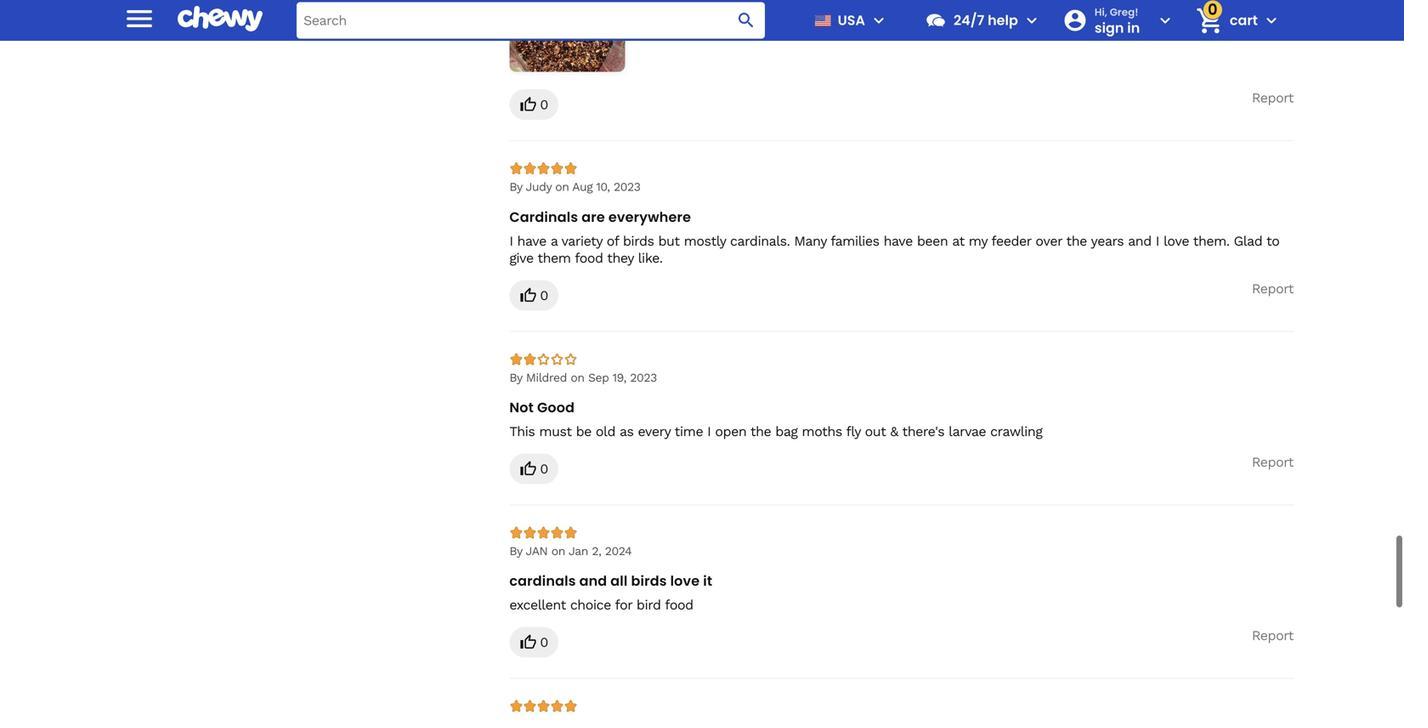 Task type: vqa. For each thing, say whether or not it's contained in the screenshot.
'Can' to the bottom
no



Task type: describe. For each thing, give the bounding box(es) containing it.
1 report button from the top
[[1252, 89, 1294, 106]]

1 0 from the top
[[540, 97, 548, 113]]

cardinals are everywhere i have a variety of birds but mostly cardinals. many families have been at my feeder over the years and i love them. glad to give them food they like.
[[510, 207, 1280, 266]]

cardinals
[[510, 571, 576, 590]]

1 report from the top
[[1252, 90, 1294, 106]]

cart
[[1230, 11, 1258, 30]]

sign
[[1095, 18, 1124, 37]]

help
[[988, 11, 1018, 30]]

birds inside cardinals and all birds love it excellent choice for bird food
[[631, 571, 667, 590]]

menu image
[[869, 10, 889, 31]]

this
[[510, 423, 535, 439]]

it
[[703, 571, 713, 590]]

cardinals and all birds love it excellent choice for bird food
[[510, 571, 713, 613]]

and inside cardinals and all birds love it excellent choice for bird food
[[579, 571, 607, 590]]

the inside not good this must be old as every time i open the bag moths fly out & there's larvae crawling
[[751, 423, 771, 439]]

cardinals
[[510, 207, 578, 226]]

report for not good
[[1252, 454, 1294, 470]]

not good this must be old as every time i open the bag moths fly out & there's larvae crawling
[[510, 398, 1043, 439]]

families
[[831, 233, 880, 249]]

old
[[596, 423, 616, 439]]

2 horizontal spatial i
[[1156, 233, 1160, 249]]

choice
[[570, 597, 611, 613]]

by for cardinals
[[510, 544, 522, 558]]

mildred
[[526, 370, 567, 384]]

many
[[794, 233, 827, 249]]

hi, greg! sign in
[[1095, 5, 1140, 37]]

of
[[607, 233, 619, 249]]

by for cardinals
[[510, 180, 522, 194]]

2,
[[592, 544, 601, 558]]

in
[[1127, 18, 1140, 37]]

larvae
[[949, 423, 986, 439]]

report button for cardinals are everywhere
[[1252, 280, 1294, 297]]

they
[[607, 250, 634, 266]]

be
[[576, 423, 592, 439]]

and inside cardinals are everywhere i have a variety of birds but mostly cardinals. many families have been at my feeder over the years and i love them. glad to give them food they like.
[[1128, 233, 1152, 249]]

help menu image
[[1022, 10, 1042, 31]]

give
[[510, 250, 534, 266]]

out
[[865, 423, 886, 439]]

crawling
[[991, 423, 1043, 439]]

by judy on aug 10, 2023
[[510, 180, 641, 194]]

submit search image
[[736, 10, 757, 31]]

Search text field
[[297, 2, 765, 39]]

by jan on jan 2, 2024
[[510, 544, 632, 558]]

19,
[[613, 370, 627, 384]]

chewy home image
[[178, 0, 263, 38]]

bag
[[776, 423, 798, 439]]

excellent
[[510, 597, 566, 613]]

chewy support image
[[925, 9, 947, 31]]

menu image
[[122, 1, 156, 35]]

food inside cardinals are everywhere i have a variety of birds but mostly cardinals. many families have been at my feeder over the years and i love them. glad to give them food they like.
[[575, 250, 603, 266]]

good
[[537, 398, 575, 417]]

account menu image
[[1155, 10, 1176, 31]]

2023 for are
[[614, 180, 641, 194]]

moths
[[802, 423, 842, 439]]

like.
[[638, 250, 663, 266]]

mostly
[[684, 233, 726, 249]]

by for not
[[510, 370, 522, 384]]

a
[[551, 233, 558, 249]]

to
[[1267, 233, 1280, 249]]

2 have from the left
[[884, 233, 913, 249]]

fly
[[846, 423, 861, 439]]

1 have from the left
[[517, 233, 547, 249]]

1 0 button from the top
[[510, 89, 558, 120]]

them
[[538, 250, 571, 266]]



Task type: locate. For each thing, give the bounding box(es) containing it.
by left jan
[[510, 544, 522, 558]]

for
[[615, 597, 632, 613]]

all
[[611, 571, 628, 590]]

10,
[[596, 180, 610, 194]]

2 report button from the top
[[1252, 280, 1294, 297]]

4 0 from the top
[[540, 634, 548, 650]]

report button for cardinals and all birds love it
[[1252, 627, 1294, 644]]

as
[[620, 423, 634, 439]]

3 report button from the top
[[1252, 453, 1294, 470]]

judy
[[526, 180, 552, 194]]

jan
[[569, 544, 588, 558]]

4 report from the top
[[1252, 627, 1294, 643]]

0 for not
[[540, 461, 548, 477]]

by up not
[[510, 370, 522, 384]]

love left it
[[670, 571, 700, 590]]

0 horizontal spatial i
[[510, 233, 513, 249]]

items image
[[1195, 6, 1225, 36]]

not
[[510, 398, 534, 417]]

but
[[658, 233, 680, 249]]

3 report from the top
[[1252, 454, 1294, 470]]

cart menu image
[[1262, 10, 1282, 31]]

0 horizontal spatial the
[[751, 423, 771, 439]]

&
[[890, 423, 898, 439]]

2 0 button from the top
[[510, 280, 558, 311]]

years
[[1091, 233, 1124, 249]]

2 vertical spatial by
[[510, 544, 522, 558]]

love left them.
[[1164, 233, 1189, 249]]

1 horizontal spatial and
[[1128, 233, 1152, 249]]

birds up bird
[[631, 571, 667, 590]]

food inside cardinals and all birds love it excellent choice for bird food
[[665, 597, 693, 613]]

food
[[575, 250, 603, 266], [665, 597, 693, 613]]

0 horizontal spatial love
[[670, 571, 700, 590]]

usa button
[[808, 0, 889, 41]]

0 for cardinals
[[540, 634, 548, 650]]

birds
[[623, 233, 654, 249], [631, 571, 667, 590]]

1 vertical spatial love
[[670, 571, 700, 590]]

0 button down 'excellent'
[[510, 627, 558, 657]]

3 0 button from the top
[[510, 453, 558, 484]]

0 button for cardinals
[[510, 627, 558, 657]]

them.
[[1193, 233, 1230, 249]]

1 vertical spatial 2023
[[630, 370, 657, 384]]

0 vertical spatial the
[[1066, 233, 1087, 249]]

0 down hardly any seeds, mostly grains. image
[[540, 97, 548, 113]]

1 vertical spatial the
[[751, 423, 771, 439]]

over
[[1036, 233, 1063, 249]]

2 by from the top
[[510, 370, 522, 384]]

3 0 from the top
[[540, 461, 548, 477]]

1 horizontal spatial have
[[884, 233, 913, 249]]

by mildred on sep 19, 2023
[[510, 370, 657, 384]]

0 horizontal spatial and
[[579, 571, 607, 590]]

report for cardinals and all birds love it
[[1252, 627, 1294, 643]]

1 vertical spatial by
[[510, 370, 522, 384]]

report for cardinals are everywhere
[[1252, 280, 1294, 296]]

i
[[510, 233, 513, 249], [1156, 233, 1160, 249], [707, 423, 711, 439]]

everywhere
[[609, 207, 691, 226]]

on for are
[[555, 180, 569, 194]]

love inside cardinals are everywhere i have a variety of birds but mostly cardinals. many families have been at my feeder over the years and i love them. glad to give them food they like.
[[1164, 233, 1189, 249]]

birds inside cardinals are everywhere i have a variety of birds but mostly cardinals. many families have been at my feeder over the years and i love them. glad to give them food they like.
[[623, 233, 654, 249]]

on left jan
[[552, 544, 565, 558]]

1 vertical spatial on
[[571, 370, 585, 384]]

on for good
[[571, 370, 585, 384]]

and
[[1128, 233, 1152, 249], [579, 571, 607, 590]]

on
[[555, 180, 569, 194], [571, 370, 585, 384], [552, 544, 565, 558]]

1 horizontal spatial the
[[1066, 233, 1087, 249]]

1 by from the top
[[510, 180, 522, 194]]

report button for not good
[[1252, 453, 1294, 470]]

i right time
[[707, 423, 711, 439]]

3 by from the top
[[510, 544, 522, 558]]

2 vertical spatial on
[[552, 544, 565, 558]]

24/7
[[954, 11, 985, 30]]

4 report button from the top
[[1252, 627, 1294, 644]]

report
[[1252, 90, 1294, 106], [1252, 280, 1294, 296], [1252, 454, 1294, 470], [1252, 627, 1294, 643]]

0 vertical spatial and
[[1128, 233, 1152, 249]]

by
[[510, 180, 522, 194], [510, 370, 522, 384], [510, 544, 522, 558]]

24/7 help link
[[918, 0, 1018, 41]]

2023
[[614, 180, 641, 194], [630, 370, 657, 384]]

cardinals.
[[730, 233, 790, 249]]

Product search field
[[297, 2, 765, 39]]

variety
[[562, 233, 603, 249]]

my
[[969, 233, 988, 249]]

i up give
[[510, 233, 513, 249]]

0 vertical spatial by
[[510, 180, 522, 194]]

0 button for cardinals
[[510, 280, 558, 311]]

usa
[[838, 11, 865, 30]]

cart link
[[1189, 0, 1258, 41]]

0 button down hardly any seeds, mostly grains. image
[[510, 89, 558, 120]]

0 vertical spatial love
[[1164, 233, 1189, 249]]

0 down them
[[540, 287, 548, 303]]

0 vertical spatial birds
[[623, 233, 654, 249]]

love
[[1164, 233, 1189, 249], [670, 571, 700, 590]]

list item
[[510, 0, 625, 76]]

4 0 button from the top
[[510, 627, 558, 657]]

0 down must
[[540, 461, 548, 477]]

every
[[638, 423, 671, 439]]

24/7 help
[[954, 11, 1018, 30]]

love inside cardinals and all birds love it excellent choice for bird food
[[670, 571, 700, 590]]

on left aug
[[555, 180, 569, 194]]

glad
[[1234, 233, 1263, 249]]

food down variety
[[575, 250, 603, 266]]

hardly any seeds, mostly grains. image
[[510, 0, 625, 72]]

birds up like.
[[623, 233, 654, 249]]

the left bag
[[751, 423, 771, 439]]

time
[[675, 423, 703, 439]]

hi,
[[1095, 5, 1108, 19]]

0 horizontal spatial food
[[575, 250, 603, 266]]

must
[[539, 423, 572, 439]]

the inside cardinals are everywhere i have a variety of birds but mostly cardinals. many families have been at my feeder over the years and i love them. glad to give them food they like.
[[1066, 233, 1087, 249]]

greg!
[[1110, 5, 1139, 19]]

0 vertical spatial food
[[575, 250, 603, 266]]

2 0 from the top
[[540, 287, 548, 303]]

i right years on the right of the page
[[1156, 233, 1160, 249]]

2023 right the 19,
[[630, 370, 657, 384]]

by left judy
[[510, 180, 522, 194]]

report button
[[1252, 89, 1294, 106], [1252, 280, 1294, 297], [1252, 453, 1294, 470], [1252, 627, 1294, 644]]

at
[[952, 233, 965, 249]]

1 horizontal spatial love
[[1164, 233, 1189, 249]]

0 for cardinals
[[540, 287, 548, 303]]

0 button
[[510, 89, 558, 120], [510, 280, 558, 311], [510, 453, 558, 484], [510, 627, 558, 657]]

0 vertical spatial 2023
[[614, 180, 641, 194]]

have
[[517, 233, 547, 249], [884, 233, 913, 249]]

0 button down this
[[510, 453, 558, 484]]

the right over
[[1066, 233, 1087, 249]]

0 down 'excellent'
[[540, 634, 548, 650]]

jan
[[526, 544, 548, 558]]

are
[[582, 207, 605, 226]]

the
[[1066, 233, 1087, 249], [751, 423, 771, 439]]

open
[[715, 423, 747, 439]]

1 horizontal spatial food
[[665, 597, 693, 613]]

0 vertical spatial on
[[555, 180, 569, 194]]

food right bird
[[665, 597, 693, 613]]

1 vertical spatial food
[[665, 597, 693, 613]]

aug
[[572, 180, 593, 194]]

2023 for good
[[630, 370, 657, 384]]

been
[[917, 233, 948, 249]]

0
[[540, 97, 548, 113], [540, 287, 548, 303], [540, 461, 548, 477], [540, 634, 548, 650]]

0 button for not
[[510, 453, 558, 484]]

2 report from the top
[[1252, 280, 1294, 296]]

feeder
[[992, 233, 1032, 249]]

there's
[[902, 423, 945, 439]]

and up choice
[[579, 571, 607, 590]]

2024
[[605, 544, 632, 558]]

and right years on the right of the page
[[1128, 233, 1152, 249]]

on for and
[[552, 544, 565, 558]]

on left sep
[[571, 370, 585, 384]]

sep
[[588, 370, 609, 384]]

1 horizontal spatial i
[[707, 423, 711, 439]]

have up give
[[517, 233, 547, 249]]

1 vertical spatial and
[[579, 571, 607, 590]]

bird
[[637, 597, 661, 613]]

1 vertical spatial birds
[[631, 571, 667, 590]]

0 button down give
[[510, 280, 558, 311]]

have left been
[[884, 233, 913, 249]]

i inside not good this must be old as every time i open the bag moths fly out & there's larvae crawling
[[707, 423, 711, 439]]

2023 right "10,"
[[614, 180, 641, 194]]

0 horizontal spatial have
[[517, 233, 547, 249]]



